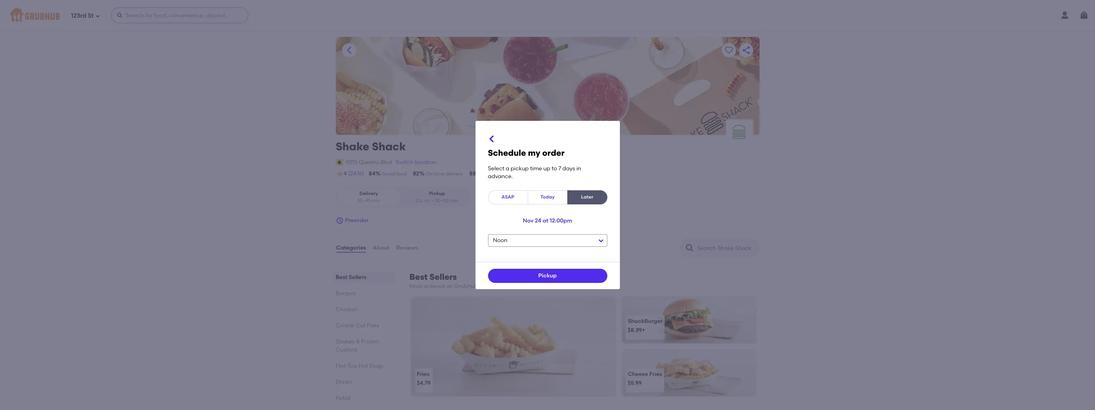 Task type: describe. For each thing, give the bounding box(es) containing it.
crinkle cut fries tab
[[336, 321, 391, 330]]

pickup button
[[488, 269, 607, 283]]

later button
[[567, 190, 607, 204]]

food
[[396, 171, 407, 177]]

shakes
[[336, 338, 355, 345]]

svg image inside "preorder" button
[[336, 217, 344, 225]]

9015 queens blvd
[[346, 159, 392, 165]]

pickup
[[511, 165, 529, 172]]

sellers for best sellers most ordered on grubhub
[[430, 272, 457, 282]]

days
[[563, 165, 575, 172]]

correct order
[[483, 171, 514, 177]]

nov 24 at 12:00pm button
[[523, 214, 572, 228]]

crinkle
[[336, 322, 354, 329]]

fries $4.79
[[417, 371, 431, 387]]

asap
[[502, 194, 515, 200]]

to
[[552, 165, 557, 172]]

pickup 2.6 mi • 20–30 min
[[416, 191, 458, 203]]

0 horizontal spatial order
[[502, 171, 514, 177]]

123rd
[[71, 12, 86, 19]]

delivery 30–45 min
[[357, 191, 381, 203]]

1 horizontal spatial svg image
[[1080, 11, 1089, 20]]

flat-top hot dogs tab
[[336, 362, 391, 370]]

today
[[541, 194, 555, 200]]

best sellers
[[336, 274, 366, 281]]

grubhub
[[454, 283, 478, 290]]

ordered
[[424, 283, 445, 290]]

best for best sellers
[[336, 274, 348, 281]]

pickup for pickup
[[538, 272, 557, 279]]

categories button
[[336, 234, 367, 262]]

burgers
[[336, 290, 356, 297]]

0 horizontal spatial svg image
[[116, 12, 123, 18]]

today button
[[528, 190, 568, 204]]

flat-top hot dogs
[[336, 363, 383, 369]]

123rd st
[[71, 12, 94, 19]]

30–45
[[357, 198, 371, 203]]

burgers tab
[[336, 289, 391, 298]]

fries inside cheese fries $5.99
[[650, 371, 662, 377]]

shakes & frozen custard
[[336, 338, 379, 353]]

shackburger $8.39 +
[[628, 318, 663, 334]]

retail
[[336, 395, 351, 402]]

+
[[642, 327, 645, 334]]

reviews
[[396, 244, 418, 251]]

shack
[[372, 140, 406, 153]]

correct
[[483, 171, 500, 177]]

star icon image
[[336, 170, 344, 178]]

preorder button
[[336, 214, 369, 228]]

switch location
[[396, 159, 437, 165]]

svg image inside "main navigation" navigation
[[95, 14, 100, 18]]

shackburger
[[628, 318, 663, 324]]

crinkle cut fries
[[336, 322, 379, 329]]

later
[[581, 194, 593, 200]]

cheese fries $5.99
[[628, 371, 662, 387]]

4
[[344, 170, 347, 177]]

select a pickup time up to 7 days in advance.
[[488, 165, 581, 180]]

save this restaurant button
[[722, 43, 736, 57]]

nov
[[523, 217, 534, 224]]

•
[[431, 198, 433, 203]]

24
[[535, 217, 541, 224]]

flat-
[[336, 363, 348, 369]]

84
[[369, 170, 376, 177]]

Search Shake Shack search field
[[697, 245, 757, 252]]

frozen
[[361, 338, 379, 345]]

caret left icon image
[[344, 46, 354, 55]]

hot
[[359, 363, 368, 369]]

chicken tab
[[336, 305, 391, 314]]

7
[[559, 165, 561, 172]]

drinks
[[336, 379, 352, 385]]

min inside the delivery 30–45 min
[[372, 198, 381, 203]]

preorder
[[345, 217, 369, 224]]

sellers for best sellers
[[349, 274, 366, 281]]

9015
[[346, 159, 357, 165]]



Task type: locate. For each thing, give the bounding box(es) containing it.
svg image
[[95, 14, 100, 18], [487, 134, 497, 144], [336, 217, 344, 225]]

switch location button
[[395, 158, 437, 167]]

0 horizontal spatial best
[[336, 274, 348, 281]]

cheese
[[628, 371, 648, 377]]

1 horizontal spatial order
[[542, 148, 565, 158]]

$8.39
[[628, 327, 642, 334]]

sellers inside best sellers most ordered on grubhub
[[430, 272, 457, 282]]

best up the most
[[410, 272, 428, 282]]

option group
[[336, 187, 470, 207]]

(2476)
[[348, 170, 364, 177]]

on
[[426, 171, 433, 177]]

order
[[542, 148, 565, 158], [502, 171, 514, 177]]

1 horizontal spatial best
[[410, 272, 428, 282]]

min right the 20–30
[[450, 198, 458, 203]]

fries inside 'tab'
[[367, 322, 379, 329]]

pickup inside the pickup 2.6 mi • 20–30 min
[[429, 191, 445, 196]]

svg image right the st
[[95, 14, 100, 18]]

shake
[[336, 140, 369, 153]]

svg image
[[1080, 11, 1089, 20], [116, 12, 123, 18]]

fries inside fries $4.79
[[417, 371, 430, 377]]

2 vertical spatial svg image
[[336, 217, 344, 225]]

location
[[415, 159, 437, 165]]

at
[[543, 217, 549, 224]]

fries up $4.79
[[417, 371, 430, 377]]

queens
[[359, 159, 379, 165]]

1 horizontal spatial sellers
[[430, 272, 457, 282]]

0 vertical spatial svg image
[[95, 14, 100, 18]]

shake shack logo image
[[726, 119, 753, 147]]

svg image up schedule
[[487, 134, 497, 144]]

switch
[[396, 159, 414, 165]]

on time delivery
[[426, 171, 463, 177]]

0 horizontal spatial time
[[434, 171, 444, 177]]

reviews button
[[396, 234, 418, 262]]

time inside select a pickup time up to 7 days in advance.
[[530, 165, 542, 172]]

sellers up burgers tab
[[349, 274, 366, 281]]

search icon image
[[685, 243, 694, 253]]

1 vertical spatial pickup
[[538, 272, 557, 279]]

2 horizontal spatial fries
[[650, 371, 662, 377]]

categories
[[336, 244, 366, 251]]

0 horizontal spatial svg image
[[95, 14, 100, 18]]

pickup inside button
[[538, 272, 557, 279]]

pickup
[[429, 191, 445, 196], [538, 272, 557, 279]]

best sellers tab
[[336, 273, 391, 281]]

time right on
[[434, 171, 444, 177]]

20–30
[[435, 198, 449, 203]]

0 vertical spatial pickup
[[429, 191, 445, 196]]

good
[[382, 171, 395, 177]]

82
[[413, 170, 419, 177]]

0 horizontal spatial sellers
[[349, 274, 366, 281]]

my
[[528, 148, 540, 158]]

1 horizontal spatial pickup
[[538, 272, 557, 279]]

fries right cut
[[367, 322, 379, 329]]

blvd
[[381, 159, 392, 165]]

up
[[544, 165, 550, 172]]

1 min from the left
[[372, 198, 381, 203]]

share icon image
[[742, 46, 751, 55]]

88
[[469, 170, 476, 177]]

sellers up on
[[430, 272, 457, 282]]

1 horizontal spatial fries
[[417, 371, 430, 377]]

a
[[506, 165, 509, 172]]

select
[[488, 165, 505, 172]]

on
[[446, 283, 453, 290]]

&
[[356, 338, 360, 345]]

shake shack
[[336, 140, 406, 153]]

option group containing delivery 30–45 min
[[336, 187, 470, 207]]

delivery
[[360, 191, 378, 196]]

about button
[[373, 234, 390, 262]]

time
[[530, 165, 542, 172], [434, 171, 444, 177]]

top
[[348, 363, 357, 369]]

0 horizontal spatial pickup
[[429, 191, 445, 196]]

time left up
[[530, 165, 542, 172]]

best for best sellers most ordered on grubhub
[[410, 272, 428, 282]]

svg image left preorder
[[336, 217, 344, 225]]

best
[[410, 272, 428, 282], [336, 274, 348, 281]]

best sellers most ordered on grubhub
[[410, 272, 478, 290]]

dogs
[[370, 363, 383, 369]]

about
[[373, 244, 390, 251]]

in
[[577, 165, 581, 172]]

$5.99
[[628, 380, 642, 387]]

asap button
[[488, 190, 528, 204]]

min inside the pickup 2.6 mi • 20–30 min
[[450, 198, 458, 203]]

nov 24 at 12:00pm
[[523, 217, 572, 224]]

2 min from the left
[[450, 198, 458, 203]]

min
[[372, 198, 381, 203], [450, 198, 458, 203]]

advance.
[[488, 173, 513, 180]]

9015 queens blvd button
[[345, 158, 392, 167]]

st
[[88, 12, 94, 19]]

subscription pass image
[[336, 159, 344, 166]]

cut
[[356, 322, 366, 329]]

2 horizontal spatial svg image
[[487, 134, 497, 144]]

$4.79
[[417, 380, 431, 387]]

1 vertical spatial order
[[502, 171, 514, 177]]

save this restaurant image
[[724, 46, 734, 55]]

schedule my order
[[488, 148, 565, 158]]

1 horizontal spatial min
[[450, 198, 458, 203]]

1 horizontal spatial time
[[530, 165, 542, 172]]

2.6
[[416, 198, 423, 203]]

best up the burgers
[[336, 274, 348, 281]]

custard
[[336, 347, 357, 353]]

1 horizontal spatial svg image
[[336, 217, 344, 225]]

12:00pm
[[550, 217, 572, 224]]

shakes & frozen custard tab
[[336, 338, 391, 354]]

pickup for pickup 2.6 mi • 20–30 min
[[429, 191, 445, 196]]

best inside tab
[[336, 274, 348, 281]]

retail tab
[[336, 394, 391, 402]]

chicken
[[336, 306, 358, 313]]

0 horizontal spatial fries
[[367, 322, 379, 329]]

schedule
[[488, 148, 526, 158]]

fries right "cheese"
[[650, 371, 662, 377]]

delivery
[[446, 171, 463, 177]]

0 horizontal spatial min
[[372, 198, 381, 203]]

good food
[[382, 171, 407, 177]]

0 vertical spatial order
[[542, 148, 565, 158]]

best inside best sellers most ordered on grubhub
[[410, 272, 428, 282]]

min down delivery
[[372, 198, 381, 203]]

main navigation navigation
[[0, 0, 1095, 31]]

1 vertical spatial svg image
[[487, 134, 497, 144]]

sellers inside tab
[[349, 274, 366, 281]]

mi
[[424, 198, 430, 203]]

most
[[410, 283, 422, 290]]

sellers
[[430, 272, 457, 282], [349, 274, 366, 281]]

drinks tab
[[336, 378, 391, 386]]



Task type: vqa. For each thing, say whether or not it's contained in the screenshot.
+
yes



